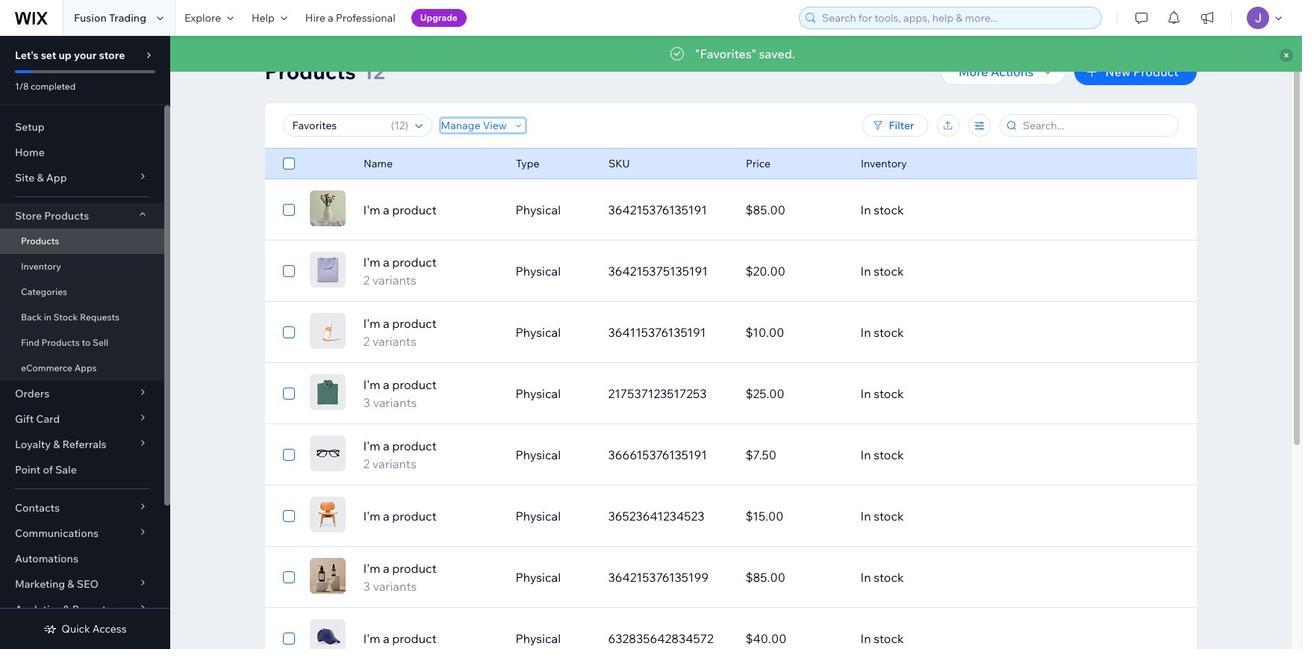 Task type: describe. For each thing, give the bounding box(es) containing it.
in stock for 217537123517253
[[861, 386, 904, 401]]

$85.00 for 364215376135199
[[746, 570, 786, 585]]

i'm a product 3 variants for 364215376135199
[[363, 561, 437, 594]]

physical for 366615376135191
[[516, 447, 561, 462]]

$25.00
[[746, 386, 785, 401]]

3 i'm from the top
[[363, 316, 380, 331]]

inventory link
[[0, 254, 164, 279]]

stock for 364115376135191
[[874, 325, 904, 340]]

contacts
[[15, 501, 60, 515]]

3 for 364215376135199
[[363, 579, 370, 594]]

Unsaved view field
[[288, 115, 386, 136]]

categories
[[21, 286, 67, 297]]

up
[[59, 49, 72, 62]]

stock for 632835642834572
[[874, 631, 904, 646]]

variants for 364215376135199
[[373, 579, 417, 594]]

$15.00 link
[[737, 498, 852, 534]]

hire a professional
[[305, 11, 396, 25]]

physical link for 364215376135191
[[507, 192, 599, 228]]

find products to sell link
[[0, 330, 164, 356]]

364215376135199
[[608, 570, 709, 585]]

$40.00 link
[[737, 621, 852, 649]]

$20.00 link
[[737, 253, 852, 289]]

ecommerce
[[21, 362, 72, 373]]

marketing & seo
[[15, 577, 99, 591]]

quick
[[61, 622, 90, 636]]

marketing
[[15, 577, 65, 591]]

more actions button
[[941, 58, 1066, 85]]

in stock for 366615376135191
[[861, 447, 904, 462]]

5 i'm from the top
[[363, 438, 380, 453]]

more
[[959, 64, 989, 79]]

in stock link for 366615376135191
[[852, 437, 1134, 473]]

actions
[[991, 64, 1034, 79]]

view
[[483, 119, 507, 132]]

help button
[[243, 0, 296, 36]]

loyalty
[[15, 438, 51, 451]]

$25.00 link
[[737, 376, 852, 412]]

let's set up your store
[[15, 49, 125, 62]]

manage view button
[[441, 119, 525, 132]]

stock for 364215376135199
[[874, 570, 904, 585]]

analytics
[[15, 603, 61, 616]]

orders button
[[0, 381, 164, 406]]

physical link for 36523641234523
[[507, 498, 599, 534]]

4 i'm from the top
[[363, 377, 380, 392]]

back in stock requests
[[21, 311, 120, 323]]

$85.00 link for 364215376135191
[[737, 192, 852, 228]]

in stock for 364215376135191
[[861, 202, 904, 217]]

$85.00 link for 364215376135199
[[737, 559, 852, 595]]

point of sale link
[[0, 457, 164, 483]]

366615376135191 link
[[599, 437, 737, 473]]

physical for 364215376135199
[[516, 570, 561, 585]]

( 12 )
[[391, 119, 408, 132]]

ecommerce apps
[[21, 362, 97, 373]]

physical for 632835642834572
[[516, 631, 561, 646]]

setup
[[15, 120, 45, 134]]

in stock for 36523641234523
[[861, 509, 904, 524]]

saved.
[[759, 46, 795, 61]]

stock for 366615376135191
[[874, 447, 904, 462]]

back
[[21, 311, 42, 323]]

your
[[74, 49, 97, 62]]

site & app button
[[0, 165, 164, 190]]

home link
[[0, 140, 164, 165]]

physical for 217537123517253
[[516, 386, 561, 401]]

632835642834572 link
[[599, 621, 737, 649]]

variants for 366615376135191
[[373, 456, 417, 471]]

filter button
[[862, 114, 928, 137]]

trading
[[109, 11, 146, 25]]

i'm a product 2 variants for 364115376135191
[[363, 316, 437, 349]]

1/8
[[15, 81, 29, 92]]

1 i'm from the top
[[363, 202, 380, 217]]

in stock for 632835642834572
[[861, 631, 904, 646]]

gift card button
[[0, 406, 164, 432]]

in for 217537123517253
[[861, 386, 871, 401]]

site
[[15, 171, 35, 185]]

store products button
[[0, 203, 164, 229]]

364115376135191 link
[[599, 314, 737, 350]]

physical link for 364215376135199
[[507, 559, 599, 595]]

$10.00 link
[[737, 314, 852, 350]]

products up ecommerce apps
[[41, 337, 80, 348]]

home
[[15, 146, 45, 159]]

in for 364215376135199
[[861, 570, 871, 585]]

find
[[21, 337, 39, 348]]

quick access button
[[44, 622, 127, 636]]

364115376135191
[[608, 325, 706, 340]]

physical for 36523641234523
[[516, 509, 561, 524]]

upgrade button
[[411, 9, 467, 27]]

point
[[15, 463, 41, 477]]

i'm a product 3 variants for 217537123517253
[[363, 377, 437, 410]]

physical link for 632835642834572
[[507, 621, 599, 649]]

products inside dropdown button
[[44, 209, 89, 223]]

7 product from the top
[[392, 561, 437, 576]]

364215376135191
[[608, 202, 707, 217]]

& for site
[[37, 171, 44, 185]]

physical for 364215375135191
[[516, 264, 561, 279]]

in stock for 364215376135199
[[861, 570, 904, 585]]

i'm a product for 36523641234523
[[363, 509, 437, 524]]

physical link for 366615376135191
[[507, 437, 599, 473]]

sku
[[608, 157, 630, 170]]

)
[[405, 119, 408, 132]]

loyalty & referrals button
[[0, 432, 164, 457]]

2 for 364215375135191
[[363, 273, 370, 288]]

fusion
[[74, 11, 107, 25]]

in for 364215376135191
[[861, 202, 871, 217]]

more actions
[[959, 64, 1034, 79]]

automations link
[[0, 546, 164, 571]]

6 i'm from the top
[[363, 509, 380, 524]]

new product button
[[1075, 58, 1197, 85]]

stock for 36523641234523
[[874, 509, 904, 524]]

in
[[44, 311, 51, 323]]

variants for 364215375135191
[[373, 273, 417, 288]]

$7.50 link
[[737, 437, 852, 473]]

product
[[1134, 64, 1179, 79]]

contacts button
[[0, 495, 164, 521]]



Task type: locate. For each thing, give the bounding box(es) containing it.
products down hire
[[265, 58, 356, 84]]

0 vertical spatial i'm a product
[[363, 202, 437, 217]]

$7.50
[[746, 447, 777, 462]]

$85.00 for 364215376135191
[[746, 202, 786, 217]]

in stock link for 364215376135199
[[852, 559, 1134, 595]]

1 vertical spatial $85.00 link
[[737, 559, 852, 595]]

of
[[43, 463, 53, 477]]

new product
[[1106, 64, 1179, 79]]

3 product from the top
[[392, 316, 437, 331]]

Search... field
[[1019, 115, 1174, 136]]

0 horizontal spatial 12
[[363, 58, 385, 84]]

seo
[[77, 577, 99, 591]]

new
[[1106, 64, 1131, 79]]

1 in stock from the top
[[861, 202, 904, 217]]

$85.00
[[746, 202, 786, 217], [746, 570, 786, 585]]

& right loyalty
[[53, 438, 60, 451]]

0 vertical spatial 2
[[363, 273, 370, 288]]

7 in from the top
[[861, 570, 871, 585]]

filter
[[889, 119, 915, 132]]

1 stock from the top
[[874, 202, 904, 217]]

card
[[36, 412, 60, 426]]

$20.00
[[746, 264, 786, 279]]

physical link
[[507, 192, 599, 228], [507, 253, 599, 289], [507, 314, 599, 350], [507, 376, 599, 412], [507, 437, 599, 473], [507, 498, 599, 534], [507, 559, 599, 595], [507, 621, 599, 649]]

364215376135199 link
[[599, 559, 737, 595]]

$15.00
[[746, 509, 784, 524]]

2 3 from the top
[[363, 579, 370, 594]]

2 for 364115376135191
[[363, 334, 370, 349]]

2 i'm from the top
[[363, 255, 380, 270]]

12 left manage
[[394, 119, 405, 132]]

2 product from the top
[[392, 255, 437, 270]]

analytics & reports button
[[0, 597, 164, 622]]

in for 632835642834572
[[861, 631, 871, 646]]

1/8 completed
[[15, 81, 76, 92]]

products link
[[0, 229, 164, 254]]

6 physical from the top
[[516, 509, 561, 524]]

completed
[[31, 81, 76, 92]]

6 product from the top
[[392, 509, 437, 524]]

8 in stock from the top
[[861, 631, 904, 646]]

2 $85.00 link from the top
[[737, 559, 852, 595]]

7 in stock link from the top
[[852, 559, 1134, 595]]

36523641234523 link
[[599, 498, 737, 534]]

6 in stock from the top
[[861, 509, 904, 524]]

& for marketing
[[67, 577, 74, 591]]

8 in stock link from the top
[[852, 621, 1134, 649]]

364215376135191 link
[[599, 192, 737, 228]]

physical link for 217537123517253
[[507, 376, 599, 412]]

1 in from the top
[[861, 202, 871, 217]]

products up products link
[[44, 209, 89, 223]]

0 horizontal spatial inventory
[[21, 261, 61, 272]]

3 i'm a product 2 variants from the top
[[363, 438, 437, 471]]

2 for 366615376135191
[[363, 456, 370, 471]]

inventory
[[861, 157, 907, 170], [21, 261, 61, 272]]

2 physical from the top
[[516, 264, 561, 279]]

8 physical link from the top
[[507, 621, 599, 649]]

8 i'm from the top
[[363, 631, 380, 646]]

& for loyalty
[[53, 438, 60, 451]]

setup link
[[0, 114, 164, 140]]

0 vertical spatial i'm a product 3 variants
[[363, 377, 437, 410]]

physical link for 364115376135191
[[507, 314, 599, 350]]

help
[[252, 11, 275, 25]]

4 product from the top
[[392, 377, 437, 392]]

1 vertical spatial 3
[[363, 579, 370, 594]]

i'm a product
[[363, 202, 437, 217], [363, 509, 437, 524], [363, 631, 437, 646]]

3 in stock link from the top
[[852, 314, 1134, 350]]

stock
[[53, 311, 78, 323]]

store
[[15, 209, 42, 223]]

364215375135191 link
[[599, 253, 737, 289]]

1 i'm a product 3 variants from the top
[[363, 377, 437, 410]]

in stock link for 36523641234523
[[852, 498, 1134, 534]]

1 vertical spatial i'm a product
[[363, 509, 437, 524]]

8 stock from the top
[[874, 631, 904, 646]]

12 down professional
[[363, 58, 385, 84]]

physical
[[516, 202, 561, 217], [516, 264, 561, 279], [516, 325, 561, 340], [516, 386, 561, 401], [516, 447, 561, 462], [516, 509, 561, 524], [516, 570, 561, 585], [516, 631, 561, 646]]

1 horizontal spatial inventory
[[861, 157, 907, 170]]

& right "site"
[[37, 171, 44, 185]]

variants for 217537123517253
[[373, 395, 417, 410]]

7 i'm from the top
[[363, 561, 380, 576]]

in stock link for 632835642834572
[[852, 621, 1134, 649]]

4 in from the top
[[861, 386, 871, 401]]

0 vertical spatial inventory
[[861, 157, 907, 170]]

1 3 from the top
[[363, 395, 370, 410]]

quick access
[[61, 622, 127, 636]]

4 in stock from the top
[[861, 386, 904, 401]]

& up quick
[[63, 603, 70, 616]]

"favorites"
[[696, 46, 757, 61]]

professional
[[336, 11, 396, 25]]

in for 366615376135191
[[861, 447, 871, 462]]

7 physical from the top
[[516, 570, 561, 585]]

3 i'm a product from the top
[[363, 631, 437, 646]]

physical link for 364215375135191
[[507, 253, 599, 289]]

0 vertical spatial i'm a product link
[[354, 201, 507, 219]]

gift card
[[15, 412, 60, 426]]

Search for tools, apps, help & more... field
[[818, 7, 1097, 28]]

& left seo
[[67, 577, 74, 591]]

i'm a product for 632835642834572
[[363, 631, 437, 646]]

inventory down filter button
[[861, 157, 907, 170]]

12
[[363, 58, 385, 84], [394, 119, 405, 132]]

None checkbox
[[283, 155, 295, 173], [283, 201, 295, 219], [283, 262, 295, 280], [283, 385, 295, 403], [283, 446, 295, 464], [283, 155, 295, 173], [283, 201, 295, 219], [283, 262, 295, 280], [283, 385, 295, 403], [283, 446, 295, 464]]

2 vertical spatial i'm a product 2 variants
[[363, 438, 437, 471]]

5 in stock link from the top
[[852, 437, 1134, 473]]

store
[[99, 49, 125, 62]]

referrals
[[62, 438, 107, 451]]

0 vertical spatial i'm a product 2 variants
[[363, 255, 437, 288]]

4 physical link from the top
[[507, 376, 599, 412]]

1 vertical spatial i'm a product 2 variants
[[363, 316, 437, 349]]

5 physical link from the top
[[507, 437, 599, 473]]

communications
[[15, 527, 99, 540]]

inventory inside sidebar element
[[21, 261, 61, 272]]

3 in from the top
[[861, 325, 871, 340]]

store products
[[15, 209, 89, 223]]

gift
[[15, 412, 34, 426]]

1 physical link from the top
[[507, 192, 599, 228]]

$85.00 up $40.00
[[746, 570, 786, 585]]

i'm a product link
[[354, 201, 507, 219], [354, 507, 507, 525], [354, 630, 507, 648]]

i'm a product link for 632835642834572
[[354, 630, 507, 648]]

217537123517253 link
[[599, 376, 737, 412]]

to
[[82, 337, 91, 348]]

stock for 364215376135191
[[874, 202, 904, 217]]

access
[[92, 622, 127, 636]]

0 vertical spatial 3
[[363, 395, 370, 410]]

stock for 217537123517253
[[874, 386, 904, 401]]

6 in stock link from the top
[[852, 498, 1134, 534]]

3 physical from the top
[[516, 325, 561, 340]]

in stock link for 364115376135191
[[852, 314, 1134, 350]]

1 in stock link from the top
[[852, 192, 1134, 228]]

in stock link for 364215375135191
[[852, 253, 1134, 289]]

2 in stock from the top
[[861, 264, 904, 279]]

1 i'm a product 2 variants from the top
[[363, 255, 437, 288]]

2 2 from the top
[[363, 334, 370, 349]]

$85.00 down price
[[746, 202, 786, 217]]

$10.00
[[746, 325, 785, 340]]

5 in from the top
[[861, 447, 871, 462]]

1 vertical spatial inventory
[[21, 261, 61, 272]]

364215375135191
[[608, 264, 708, 279]]

& inside dropdown button
[[63, 603, 70, 616]]

2 vertical spatial 2
[[363, 456, 370, 471]]

1 vertical spatial i'm a product 3 variants
[[363, 561, 437, 594]]

sale
[[55, 463, 77, 477]]

site & app
[[15, 171, 67, 185]]

None checkbox
[[283, 323, 295, 341], [283, 507, 295, 525], [283, 568, 295, 586], [283, 630, 295, 648], [283, 323, 295, 341], [283, 507, 295, 525], [283, 568, 295, 586], [283, 630, 295, 648]]

1 i'm a product from the top
[[363, 202, 437, 217]]

1 2 from the top
[[363, 273, 370, 288]]

$85.00 link down price
[[737, 192, 852, 228]]

3 stock from the top
[[874, 325, 904, 340]]

stock for 364215375135191
[[874, 264, 904, 279]]

variants for 364115376135191
[[373, 334, 417, 349]]

1 physical from the top
[[516, 202, 561, 217]]

2 i'm a product 2 variants from the top
[[363, 316, 437, 349]]

in for 364115376135191
[[861, 325, 871, 340]]

apps
[[74, 362, 97, 373]]

5 in stock from the top
[[861, 447, 904, 462]]

fusion trading
[[74, 11, 146, 25]]

in for 364215375135191
[[861, 264, 871, 279]]

i'm a product 2 variants for 364215375135191
[[363, 255, 437, 288]]

i'm
[[363, 202, 380, 217], [363, 255, 380, 270], [363, 316, 380, 331], [363, 377, 380, 392], [363, 438, 380, 453], [363, 509, 380, 524], [363, 561, 380, 576], [363, 631, 380, 646]]

8 physical from the top
[[516, 631, 561, 646]]

4 physical from the top
[[516, 386, 561, 401]]

stock
[[874, 202, 904, 217], [874, 264, 904, 279], [874, 325, 904, 340], [874, 386, 904, 401], [874, 447, 904, 462], [874, 509, 904, 524], [874, 570, 904, 585], [874, 631, 904, 646]]

hire a professional link
[[296, 0, 405, 36]]

1 vertical spatial 12
[[394, 119, 405, 132]]

12 for products 12
[[363, 58, 385, 84]]

i'm a product link for 36523641234523
[[354, 507, 507, 525]]

hire
[[305, 11, 326, 25]]

price
[[746, 157, 771, 170]]

1 vertical spatial $85.00
[[746, 570, 786, 585]]

sidebar element
[[0, 36, 170, 649]]

8 product from the top
[[392, 631, 437, 646]]

& inside popup button
[[67, 577, 74, 591]]

2 physical link from the top
[[507, 253, 599, 289]]

products down "store"
[[21, 235, 59, 247]]

7 in stock from the top
[[861, 570, 904, 585]]

1 horizontal spatial 12
[[394, 119, 405, 132]]

automations
[[15, 552, 78, 565]]

4 in stock link from the top
[[852, 376, 1134, 412]]

in stock link for 217537123517253
[[852, 376, 1134, 412]]

point of sale
[[15, 463, 77, 477]]

632835642834572
[[608, 631, 714, 646]]

3 2 from the top
[[363, 456, 370, 471]]

in stock link for 364215376135191
[[852, 192, 1134, 228]]

12 for ( 12 )
[[394, 119, 405, 132]]

2 in stock link from the top
[[852, 253, 1134, 289]]

i'm a product 2 variants for 366615376135191
[[363, 438, 437, 471]]

5 product from the top
[[392, 438, 437, 453]]

explore
[[185, 11, 221, 25]]

2 i'm a product from the top
[[363, 509, 437, 524]]

0 vertical spatial $85.00
[[746, 202, 786, 217]]

marketing & seo button
[[0, 571, 164, 597]]

1 vertical spatial 2
[[363, 334, 370, 349]]

in stock for 364115376135191
[[861, 325, 904, 340]]

requests
[[80, 311, 120, 323]]

&
[[37, 171, 44, 185], [53, 438, 60, 451], [67, 577, 74, 591], [63, 603, 70, 616]]

8 in from the top
[[861, 631, 871, 646]]

in stock for 364215375135191
[[861, 264, 904, 279]]

4 stock from the top
[[874, 386, 904, 401]]

7 physical link from the top
[[507, 559, 599, 595]]

"favorites" saved. alert
[[170, 36, 1303, 72]]

2
[[363, 273, 370, 288], [363, 334, 370, 349], [363, 456, 370, 471]]

1 $85.00 from the top
[[746, 202, 786, 217]]

& for analytics
[[63, 603, 70, 616]]

36523641234523
[[608, 509, 705, 524]]

0 vertical spatial 12
[[363, 58, 385, 84]]

2 stock from the top
[[874, 264, 904, 279]]

2 i'm a product 3 variants from the top
[[363, 561, 437, 594]]

product
[[392, 202, 437, 217], [392, 255, 437, 270], [392, 316, 437, 331], [392, 377, 437, 392], [392, 438, 437, 453], [392, 509, 437, 524], [392, 561, 437, 576], [392, 631, 437, 646]]

set
[[41, 49, 56, 62]]

i'm a product 3 variants
[[363, 377, 437, 410], [363, 561, 437, 594]]

7 stock from the top
[[874, 570, 904, 585]]

physical for 364215376135191
[[516, 202, 561, 217]]

2 in from the top
[[861, 264, 871, 279]]

communications button
[[0, 521, 164, 546]]

orders
[[15, 387, 49, 400]]

manage view
[[441, 119, 507, 132]]

inventory up categories
[[21, 261, 61, 272]]

3 i'm a product link from the top
[[354, 630, 507, 648]]

1 vertical spatial i'm a product link
[[354, 507, 507, 525]]

5 physical from the top
[[516, 447, 561, 462]]

2 vertical spatial i'm a product link
[[354, 630, 507, 648]]

2 vertical spatial i'm a product
[[363, 631, 437, 646]]

3 for 217537123517253
[[363, 395, 370, 410]]

2 i'm a product link from the top
[[354, 507, 507, 525]]

1 product from the top
[[392, 202, 437, 217]]

217537123517253
[[608, 386, 707, 401]]

3 in stock from the top
[[861, 325, 904, 340]]

3 physical link from the top
[[507, 314, 599, 350]]

in for 36523641234523
[[861, 509, 871, 524]]

$40.00
[[746, 631, 787, 646]]

physical for 364115376135191
[[516, 325, 561, 340]]

1 i'm a product link from the top
[[354, 201, 507, 219]]

6 stock from the top
[[874, 509, 904, 524]]

2 $85.00 from the top
[[746, 570, 786, 585]]

0 vertical spatial $85.00 link
[[737, 192, 852, 228]]

1 $85.00 link from the top
[[737, 192, 852, 228]]

6 physical link from the top
[[507, 498, 599, 534]]

i'm a product link for 364215376135191
[[354, 201, 507, 219]]

$85.00 link up the $40.00 link on the right bottom
[[737, 559, 852, 595]]

i'm a product for 364215376135191
[[363, 202, 437, 217]]

6 in from the top
[[861, 509, 871, 524]]

sell
[[93, 337, 108, 348]]

5 stock from the top
[[874, 447, 904, 462]]

let's
[[15, 49, 39, 62]]

reports
[[72, 603, 111, 616]]



Task type: vqa. For each thing, say whether or not it's contained in the screenshot.
the Price BUTTON
no



